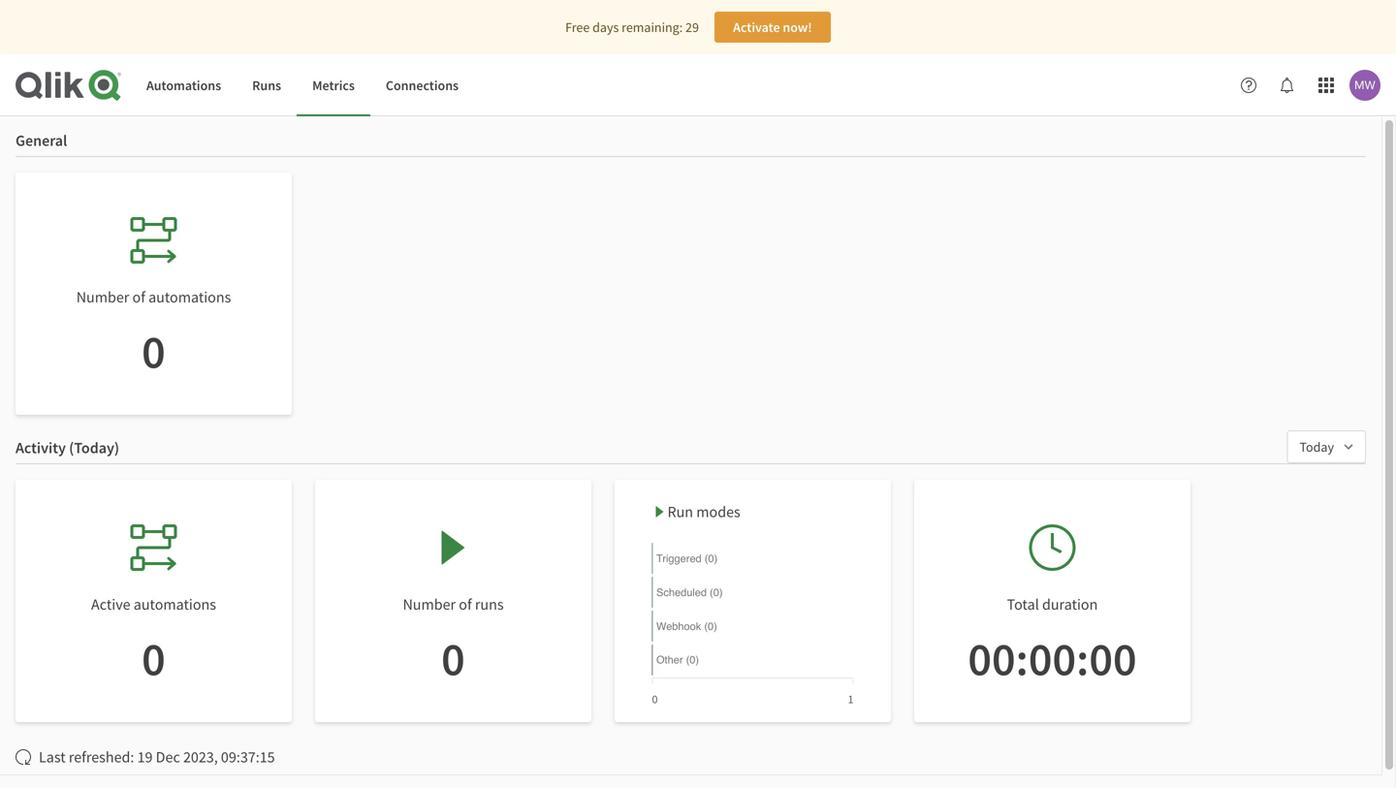 Task type: locate. For each thing, give the bounding box(es) containing it.
1 horizontal spatial number
[[403, 595, 456, 614]]

metrics
[[312, 76, 355, 94]]

refreshed:
[[69, 748, 134, 767]]

now!
[[783, 18, 812, 36]]

automations
[[148, 287, 231, 307], [134, 595, 216, 614]]

1 vertical spatial automations
[[134, 595, 216, 614]]

0 vertical spatial of
[[132, 287, 145, 307]]

runs
[[252, 76, 281, 94]]

activate now! link
[[714, 12, 831, 43]]

0 horizontal spatial of
[[132, 287, 145, 307]]

automations
[[146, 76, 221, 94]]

0 vertical spatial number
[[76, 287, 129, 307]]

1 vertical spatial of
[[459, 595, 472, 614]]

general
[[16, 131, 67, 150]]

of
[[132, 287, 145, 307], [459, 595, 472, 614]]

number of runs
[[403, 595, 504, 614]]

run
[[668, 502, 693, 522]]

total duration
[[1007, 595, 1098, 614]]

last
[[39, 748, 66, 767]]

tab list containing automations
[[131, 54, 474, 116]]

activity
[[16, 438, 66, 458]]

connections
[[386, 76, 459, 94]]

0 horizontal spatial number
[[76, 287, 129, 307]]

1 horizontal spatial of
[[459, 595, 472, 614]]

tab list
[[131, 54, 474, 116]]

number
[[76, 287, 129, 307], [403, 595, 456, 614]]

metrics button
[[297, 54, 370, 116]]

number for number of runs
[[403, 595, 456, 614]]

number for number of automations
[[76, 287, 129, 307]]

run modes
[[668, 502, 740, 522]]

today
[[1300, 438, 1334, 456]]

1 vertical spatial number
[[403, 595, 456, 614]]

free days remaining: 29
[[565, 18, 699, 36]]

runs button
[[237, 54, 297, 116]]



Task type: describe. For each thing, give the bounding box(es) containing it.
remaining:
[[622, 18, 683, 36]]

free
[[565, 18, 590, 36]]

activate now!
[[733, 18, 812, 36]]

connections button
[[370, 54, 474, 116]]

automations button
[[131, 54, 237, 116]]

activity (today)
[[16, 438, 119, 458]]

activate
[[733, 18, 780, 36]]

2023,
[[183, 748, 218, 767]]

total
[[1007, 595, 1039, 614]]

29
[[685, 18, 699, 36]]

(today)
[[69, 438, 119, 458]]

days
[[592, 18, 619, 36]]

maria williams image
[[1350, 70, 1381, 101]]

number of automations
[[76, 287, 231, 307]]

of for automations
[[132, 287, 145, 307]]

19
[[137, 748, 153, 767]]

runs
[[475, 595, 504, 614]]

duration
[[1042, 595, 1098, 614]]

active
[[91, 595, 130, 614]]

of for runs
[[459, 595, 472, 614]]

modes
[[696, 502, 740, 522]]

today button
[[1287, 430, 1366, 463]]

active automations
[[91, 595, 216, 614]]

last refreshed: 19 dec 2023, 09:37:15
[[39, 748, 275, 767]]

09:37:15
[[221, 748, 275, 767]]

dec
[[156, 748, 180, 767]]

0 vertical spatial automations
[[148, 287, 231, 307]]



Task type: vqa. For each thing, say whether or not it's contained in the screenshot.
Number of runs
yes



